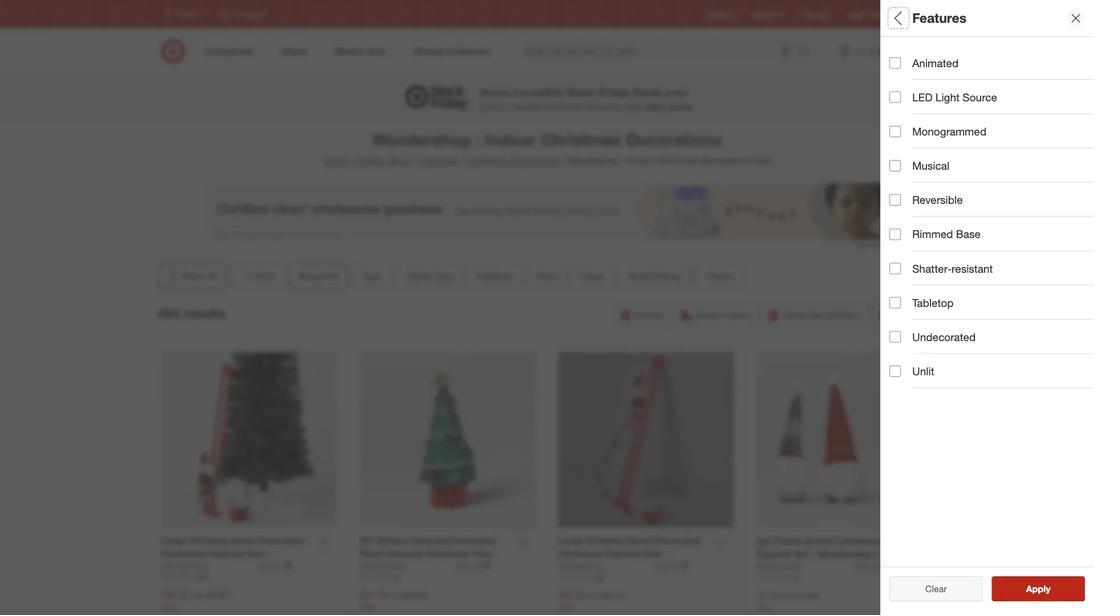Task type: describe. For each thing, give the bounding box(es) containing it.
registry
[[709, 10, 734, 18]]

weekly
[[752, 10, 774, 18]]

redcard link
[[803, 9, 830, 19]]

deals inside score incredible black friday deals now save on top gifts & find new deals each week. start saving
[[633, 85, 662, 99]]

only for 143
[[654, 561, 670, 571]]

reg for 256
[[191, 590, 203, 600]]

holiday shop link
[[355, 155, 410, 166]]

filters
[[909, 10, 945, 26]]

$30.00
[[403, 590, 427, 600]]

day
[[809, 310, 825, 321]]

Reversible checkbox
[[890, 194, 901, 206]]

animated inside 20" battery operated animated plush dancing christmas tree sculpture - wondershop™ green
[[455, 536, 496, 547]]

registry link
[[709, 9, 734, 19]]

gifts
[[525, 101, 541, 111]]

each
[[604, 101, 621, 111]]

1 / from the left
[[350, 155, 353, 166]]

tabletop
[[913, 296, 954, 310]]

- up 256 link
[[266, 549, 270, 560]]

shop in store button
[[675, 303, 758, 328]]

now
[[665, 85, 687, 99]]

clear button
[[890, 577, 983, 602]]

all
[[890, 10, 906, 26]]

unlit
[[913, 365, 935, 378]]

start
[[647, 101, 666, 111]]

brand wondershop
[[890, 85, 935, 109]]

battery
[[377, 536, 409, 547]]

target link
[[323, 155, 347, 166]]

Monogrammed checkbox
[[890, 126, 901, 137]]

decorations left (454)
[[700, 155, 749, 166]]

wondershop™ inside 20" battery operated animated plush dancing christmas tree sculpture - wondershop™ green
[[411, 562, 470, 573]]

large climbing santa decorative christmas figurine red - wondershop™ for 256
[[162, 536, 305, 573]]

black
[[567, 85, 596, 99]]

0 horizontal spatial frame type
[[406, 271, 453, 282]]

stores
[[920, 10, 939, 18]]

0 horizontal spatial theme button
[[696, 264, 743, 289]]

filter (1)
[[182, 271, 217, 282]]

$65.00 for 256
[[205, 590, 229, 600]]

find stores link
[[905, 9, 939, 19]]

20" battery operated animated plush dancing christmas tree sculpture - wondershop™ green link
[[360, 535, 509, 573]]

advertisement region
[[205, 183, 889, 240]]

20" battery operated animated plush dancing christmas tree sculpture - wondershop™ green
[[360, 536, 499, 573]]

score
[[480, 85, 510, 99]]

christmas up 143
[[558, 549, 603, 560]]

green
[[473, 562, 499, 573]]

wondershop : indoor christmas decorations target / holiday shop / christmas / christmas decorations / wondershop : indoor christmas decorations (454)
[[323, 129, 772, 166]]

base
[[956, 228, 981, 241]]

santa for 256
[[230, 536, 255, 547]]

$7.00 reg $10.00 sale
[[757, 590, 819, 613]]

rimmed
[[913, 228, 953, 241]]

christmas right holiday shop "link"
[[417, 155, 459, 166]]

dancing
[[387, 549, 423, 560]]

rating inside the all filters dialog
[[923, 288, 957, 301]]

wondershop link for 2
[[360, 561, 453, 572]]

143 link
[[558, 572, 734, 582]]

$7.00
[[757, 590, 779, 601]]

0 vertical spatial :
[[476, 129, 481, 150]]

large for 256
[[162, 536, 187, 547]]

large climbing santa decorative christmas figurine red - wondershop™ link for 143
[[558, 535, 707, 573]]

led light source
[[913, 91, 998, 104]]

reversible
[[913, 194, 963, 207]]

tree
[[472, 549, 491, 560]]

at for 11
[[871, 562, 878, 572]]

see results
[[1015, 584, 1063, 595]]

all filters dialog
[[881, 0, 1094, 616]]

price inside the all filters dialog
[[890, 208, 917, 222]]

find
[[905, 10, 918, 18]]

ad
[[776, 10, 784, 18]]

¬ for 256
[[285, 561, 292, 572]]

monogrammed
[[913, 125, 987, 138]]

$45.50 for 256
[[162, 590, 189, 601]]

1 vertical spatial frame type button
[[396, 264, 463, 289]]

see results button
[[992, 577, 1085, 602]]

deals
[[583, 101, 602, 111]]

resistant
[[952, 262, 993, 275]]

(1) for filter (1)
[[207, 271, 217, 282]]

1 horizontal spatial theme button
[[890, 316, 1094, 356]]

red for 143
[[643, 549, 661, 560]]

save
[[480, 101, 498, 111]]

christmas right christmas link
[[467, 155, 508, 166]]

circle
[[869, 10, 886, 18]]

wondershop down deals
[[567, 155, 619, 166]]

search
[[794, 47, 821, 58]]

only at ¬ for 143
[[654, 561, 689, 572]]

christmas inside 3pc fabric gnome christmas figurine set - wondershop™ white/red
[[838, 536, 883, 547]]

0 horizontal spatial guest
[[628, 271, 653, 282]]

What can we help you find? suggestions appear below search field
[[518, 39, 802, 64]]

reg for 2
[[390, 590, 401, 600]]

at for 256
[[276, 561, 282, 571]]

score incredible black friday deals now save on top gifts & find new deals each week. start saving
[[480, 85, 692, 111]]

shipping button
[[872, 303, 937, 328]]

only for 11
[[853, 562, 869, 572]]

christmas up 256
[[162, 549, 206, 560]]

clear all button
[[890, 577, 983, 602]]

find stores
[[905, 10, 939, 18]]

guest inside the all filters dialog
[[890, 288, 920, 301]]

undecorated
[[913, 331, 976, 344]]

large climbing santa decorative christmas figurine red - wondershop™ link for 256
[[162, 535, 310, 573]]

redcard
[[803, 10, 830, 18]]

wondershop inside the all filters dialog
[[890, 99, 935, 109]]

santa for 143
[[627, 536, 652, 547]]

shop inside wondershop : indoor christmas decorations target / holiday shop / christmas / christmas decorations / wondershop : indoor christmas decorations (454)
[[388, 155, 410, 166]]

(454)
[[752, 155, 772, 166]]

0 vertical spatial target
[[848, 10, 867, 18]]

0 horizontal spatial rating
[[655, 271, 681, 282]]

2 vertical spatial features
[[477, 271, 513, 282]]

led
[[913, 91, 933, 104]]

same
[[783, 310, 807, 321]]

2 / from the left
[[412, 155, 415, 166]]

454 results
[[157, 306, 225, 322]]

guest rating button inside the all filters dialog
[[890, 276, 1094, 316]]

$45.50 for 143
[[558, 590, 586, 601]]

0 vertical spatial theme
[[705, 271, 734, 282]]

143
[[594, 573, 605, 581]]

guest rating inside the all filters dialog
[[890, 288, 957, 301]]

light
[[936, 91, 960, 104]]

decorations up advertisement "region" at top
[[511, 155, 560, 166]]

$21.00
[[360, 590, 387, 601]]

only at ¬ for 2
[[456, 561, 491, 572]]

Undecorated checkbox
[[890, 332, 901, 343]]

2 link
[[360, 572, 536, 582]]

1 horizontal spatial deals button
[[890, 237, 1094, 276]]

find
[[550, 101, 563, 111]]

shatter-resistant
[[913, 262, 993, 275]]

sort
[[257, 271, 274, 282]]

in
[[720, 310, 727, 321]]

all
[[944, 584, 953, 595]]

256
[[197, 573, 208, 581]]

large for 143
[[558, 536, 583, 547]]

0 horizontal spatial guest rating button
[[618, 264, 691, 289]]

$45.50 reg $65.00 sale for 256
[[162, 590, 229, 612]]

christmas inside 20" battery operated animated plush dancing christmas tree sculpture - wondershop™ green
[[425, 549, 470, 560]]

Musical checkbox
[[890, 160, 901, 172]]

wondershop link for 256
[[162, 561, 255, 572]]

saving
[[668, 101, 692, 111]]

apply button
[[992, 577, 1085, 602]]

weekly ad link
[[752, 9, 784, 19]]

large climbing santa decorative christmas figurine red - wondershop™ for 143
[[558, 536, 701, 573]]

results for 454 results
[[183, 306, 225, 322]]

sale for 2
[[360, 602, 376, 612]]

set
[[795, 549, 809, 560]]

brand for brand (1)
[[299, 271, 325, 282]]

animated inside features dialog
[[913, 56, 959, 70]]

11 link
[[757, 573, 933, 583]]

3pc fabric gnome christmas figurine set - wondershop™ white/red
[[757, 536, 883, 573]]

0 vertical spatial price button
[[890, 197, 1094, 237]]

$10.00
[[795, 591, 819, 601]]

results for see results
[[1033, 584, 1063, 595]]



Task type: locate. For each thing, give the bounding box(es) containing it.
christmas down saving
[[656, 155, 697, 166]]

11
[[792, 573, 800, 582]]

1 vertical spatial features
[[890, 169, 935, 182]]

only at ¬ down tree
[[456, 561, 491, 572]]

0 horizontal spatial shop
[[388, 155, 410, 166]]

only at ¬ up 143 link
[[654, 561, 689, 572]]

guest rating
[[628, 271, 681, 282], [890, 288, 957, 301]]

shop right holiday
[[388, 155, 410, 166]]

wondershop down plush
[[360, 561, 405, 571]]

sort button
[[231, 264, 284, 289]]

reg down 143
[[588, 590, 600, 600]]

0 vertical spatial animated
[[913, 56, 959, 70]]

1 horizontal spatial large
[[558, 536, 583, 547]]

:
[[476, 129, 481, 150], [622, 155, 624, 166]]

shatter-
[[913, 262, 952, 275]]

/ left christmas link
[[412, 155, 415, 166]]

only at ¬ up the "11" link
[[853, 561, 888, 572]]

animated up tree
[[455, 536, 496, 547]]

2 large climbing santa decorative christmas figurine red - wondershop™ from the left
[[558, 536, 701, 573]]

1 large climbing santa decorative christmas figurine red - wondershop™ from the left
[[162, 536, 305, 573]]

0 horizontal spatial $45.50 reg $65.00 sale
[[162, 590, 229, 612]]

2
[[395, 573, 399, 581]]

frame type inside the all filters dialog
[[890, 129, 949, 142]]

1 horizontal spatial theme
[[890, 328, 925, 341]]

1 horizontal spatial decorative
[[655, 536, 701, 547]]

sale inside $21.00 reg $30.00 sale
[[360, 602, 376, 612]]

indoor
[[485, 129, 536, 150], [627, 155, 653, 166]]

: down week.
[[622, 155, 624, 166]]

frame
[[890, 129, 922, 142], [406, 271, 431, 282]]

Include out of stock checkbox
[[890, 527, 901, 538]]

wondershop up 256
[[162, 561, 207, 571]]

red for 256
[[246, 549, 264, 560]]

theme button
[[696, 264, 743, 289], [890, 316, 1094, 356]]

clear inside button
[[926, 584, 947, 595]]

features button
[[890, 157, 1094, 197], [468, 264, 522, 289]]

at for 2
[[474, 561, 481, 571]]

rimmed base
[[913, 228, 981, 241]]

friday
[[599, 85, 630, 99]]

Shatter-resistant checkbox
[[890, 263, 901, 274]]

figurine inside 3pc fabric gnome christmas figurine set - wondershop™ white/red
[[757, 549, 792, 560]]

figurine up 256 link
[[209, 549, 244, 560]]

operated
[[412, 536, 452, 547]]

0 horizontal spatial :
[[476, 129, 481, 150]]

1 horizontal spatial price button
[[890, 197, 1094, 237]]

1 horizontal spatial large climbing santa decorative christmas figurine red - wondershop™
[[558, 536, 701, 573]]

1 horizontal spatial indoor
[[627, 155, 653, 166]]

0 vertical spatial features button
[[890, 157, 1094, 197]]

-
[[266, 549, 270, 560], [663, 549, 667, 560], [811, 549, 815, 560], [404, 562, 408, 573]]

guest up pickup button
[[628, 271, 653, 282]]

1 vertical spatial target
[[323, 155, 347, 166]]

at up 256 link
[[276, 561, 282, 571]]

filter (1) button
[[157, 264, 227, 289]]

1 horizontal spatial guest rating button
[[890, 276, 1094, 316]]

brand (1)
[[299, 271, 338, 282]]

1 horizontal spatial deals
[[633, 85, 662, 99]]

wondershop link down "set" in the right of the page
[[757, 561, 850, 573]]

brand inside brand wondershop
[[890, 85, 921, 98]]

white/red
[[757, 562, 802, 573]]

red up 256 link
[[246, 549, 264, 560]]

3 / from the left
[[461, 155, 464, 166]]

1 horizontal spatial guest rating
[[890, 288, 957, 301]]

0 vertical spatial type button
[[890, 37, 1094, 77]]

0 horizontal spatial santa
[[230, 536, 255, 547]]

large climbing santa decorative christmas figurine red - wondershop™ link
[[162, 535, 310, 573], [558, 535, 707, 573]]

reg down 2
[[390, 590, 401, 600]]

0 horizontal spatial type button
[[353, 264, 392, 289]]

2 horizontal spatial deals
[[890, 248, 919, 261]]

reg inside $7.00 reg $10.00 sale
[[781, 591, 793, 601]]

large climbing santa decorative christmas figurine red - wondershop™ image
[[162, 353, 337, 528], [162, 353, 337, 528], [558, 353, 734, 528], [558, 353, 734, 528]]

$45.50
[[162, 590, 189, 601], [558, 590, 586, 601]]

1 horizontal spatial type button
[[890, 37, 1094, 77]]

christmas link
[[417, 155, 459, 166]]

1 $45.50 reg $65.00 sale from the left
[[162, 590, 229, 612]]

1 vertical spatial price
[[537, 271, 557, 282]]

Rimmed Base checkbox
[[890, 229, 901, 240]]

1 horizontal spatial shop
[[696, 310, 717, 321]]

0 vertical spatial guest rating
[[628, 271, 681, 282]]

brand down the animated checkbox
[[890, 85, 921, 98]]

reg
[[191, 590, 203, 600], [390, 590, 401, 600], [588, 590, 600, 600], [781, 591, 793, 601]]

decorative for 143
[[655, 536, 701, 547]]

at down tree
[[474, 561, 481, 571]]

2 vertical spatial deals
[[581, 271, 604, 282]]

only up 143 link
[[654, 561, 670, 571]]

animated
[[913, 56, 959, 70], [455, 536, 496, 547]]

wondershop up 11
[[757, 562, 802, 572]]

1 red from the left
[[246, 549, 264, 560]]

frame type button
[[890, 117, 1094, 157], [396, 264, 463, 289]]

1 vertical spatial results
[[1033, 584, 1063, 595]]

0 horizontal spatial animated
[[455, 536, 496, 547]]

1 horizontal spatial results
[[1033, 584, 1063, 595]]

brand
[[890, 85, 921, 98], [299, 271, 325, 282]]

1 large from the left
[[162, 536, 187, 547]]

only up 256 link
[[257, 561, 273, 571]]

$45.50 reg $65.00 sale down 256
[[162, 590, 229, 612]]

wondershop link for 143
[[558, 561, 652, 572]]

0 horizontal spatial (1)
[[207, 271, 217, 282]]

target
[[848, 10, 867, 18], [323, 155, 347, 166]]

only for 2
[[456, 561, 472, 571]]

0 horizontal spatial climbing
[[189, 536, 228, 547]]

(1) inside button
[[207, 271, 217, 282]]

guest rating button
[[618, 264, 691, 289], [890, 276, 1094, 316]]

decorative up 143 link
[[655, 536, 701, 547]]

2 clear from the left
[[926, 584, 947, 595]]

0 horizontal spatial figurine
[[209, 549, 244, 560]]

color
[[890, 368, 918, 381]]

rating up pickup
[[655, 271, 681, 282]]

santa up 256 link
[[230, 536, 255, 547]]

2 red from the left
[[643, 549, 661, 560]]

1 vertical spatial theme button
[[890, 316, 1094, 356]]

source
[[963, 91, 998, 104]]

incredible
[[513, 85, 564, 99]]

1 vertical spatial guest rating
[[890, 288, 957, 301]]

climbing
[[189, 536, 228, 547], [586, 536, 624, 547]]

2 $45.50 reg $65.00 sale from the left
[[558, 590, 626, 612]]

wondershop link up 256
[[162, 561, 255, 572]]

climbing for 143
[[586, 536, 624, 547]]

decorations
[[626, 129, 722, 150], [511, 155, 560, 166], [700, 155, 749, 166]]

2 $45.50 from the left
[[558, 590, 586, 601]]

sale for 11
[[757, 603, 772, 613]]

only for 256
[[257, 561, 273, 571]]

type button
[[890, 37, 1094, 77], [353, 264, 392, 289]]

wondershop™
[[818, 549, 877, 560], [162, 562, 221, 573], [411, 562, 470, 573], [558, 562, 618, 573]]

¬ for 143
[[681, 561, 689, 572]]

price
[[890, 208, 917, 222], [537, 271, 557, 282]]

0 vertical spatial frame type
[[890, 129, 949, 142]]

christmas down new
[[541, 129, 622, 150]]

0 horizontal spatial large
[[162, 536, 187, 547]]

0 vertical spatial indoor
[[485, 129, 536, 150]]

1 vertical spatial indoor
[[627, 155, 653, 166]]

decorative up 256 link
[[258, 536, 305, 547]]

christmas decorations link
[[467, 155, 560, 166]]

sale inside $7.00 reg $10.00 sale
[[757, 603, 772, 613]]

figurine
[[209, 549, 244, 560], [605, 549, 641, 560], [757, 549, 792, 560]]

plush
[[360, 549, 384, 560]]

target left the 'circle' on the top
[[848, 10, 867, 18]]

¬ up the "11" link
[[880, 561, 888, 572]]

sale
[[162, 602, 177, 612], [360, 602, 376, 612], [558, 602, 574, 612], [757, 603, 772, 613]]

guest up the 'shipping' button
[[890, 288, 920, 301]]

deals
[[633, 85, 662, 99], [890, 248, 919, 261], [581, 271, 604, 282]]

0 horizontal spatial theme
[[705, 271, 734, 282]]

results inside 'see results' button
[[1033, 584, 1063, 595]]

2 large climbing santa decorative christmas figurine red - wondershop™ link from the left
[[558, 535, 707, 573]]

sponsored
[[855, 241, 889, 250]]

clear for clear
[[926, 584, 947, 595]]

climbing up 143
[[586, 536, 624, 547]]

indoor up christmas decorations link
[[485, 129, 536, 150]]

clear for clear all
[[920, 584, 941, 595]]

at up 143 link
[[672, 561, 679, 571]]

indoor down week.
[[627, 155, 653, 166]]

1 vertical spatial theme
[[890, 328, 925, 341]]

- inside 3pc fabric gnome christmas figurine set - wondershop™ white/red
[[811, 549, 815, 560]]

$65.00 for 143
[[602, 590, 626, 600]]

decorative
[[258, 536, 305, 547], [655, 536, 701, 547]]

brand right sort
[[299, 271, 325, 282]]

filter
[[182, 271, 204, 282]]

guest rating button down resistant
[[890, 276, 1094, 316]]

0 horizontal spatial price
[[537, 271, 557, 282]]

0 horizontal spatial results
[[183, 306, 225, 322]]

3pc
[[757, 536, 773, 547]]

figurine for 256
[[209, 549, 244, 560]]

figurine up 143 link
[[605, 549, 641, 560]]

wondershop link down dancing
[[360, 561, 453, 572]]

sale for 143
[[558, 602, 574, 612]]

reg for 11
[[781, 591, 793, 601]]

0 horizontal spatial frame type button
[[396, 264, 463, 289]]

color button
[[890, 356, 1094, 396]]

top
[[511, 101, 523, 111]]

wondershop link for 11
[[757, 561, 850, 573]]

reg inside $21.00 reg $30.00 sale
[[390, 590, 401, 600]]

pickup
[[635, 310, 663, 321]]

price button
[[890, 197, 1094, 237], [527, 264, 567, 289]]

1 vertical spatial deals
[[890, 248, 919, 261]]

454
[[157, 306, 179, 322]]

frame type
[[890, 129, 949, 142], [406, 271, 453, 282]]

1 horizontal spatial (1)
[[328, 271, 338, 282]]

decorations down saving
[[626, 129, 722, 150]]

target inside wondershop : indoor christmas decorations target / holiday shop / christmas / christmas decorations / wondershop : indoor christmas decorations (454)
[[323, 155, 347, 166]]

rating
[[655, 271, 681, 282], [923, 288, 957, 301]]

1 horizontal spatial features button
[[890, 157, 1094, 197]]

at for 143
[[672, 561, 679, 571]]

¬ up 256 link
[[285, 561, 292, 572]]

/ right christmas link
[[461, 155, 464, 166]]

1 vertical spatial frame
[[406, 271, 431, 282]]

results right "454"
[[183, 306, 225, 322]]

1 (1) from the left
[[207, 271, 217, 282]]

weekly ad
[[752, 10, 784, 18]]

1 vertical spatial animated
[[455, 536, 496, 547]]

clear inside button
[[920, 584, 941, 595]]

0 horizontal spatial deals button
[[572, 264, 614, 289]]

christmas down operated
[[425, 549, 470, 560]]

Unlit checkbox
[[890, 366, 901, 377]]

1 vertical spatial price button
[[527, 264, 567, 289]]

0 vertical spatial results
[[183, 306, 225, 322]]

wondershop up 143
[[558, 561, 604, 571]]

2 (1) from the left
[[328, 271, 338, 282]]

- right "set" in the right of the page
[[811, 549, 815, 560]]

0 vertical spatial brand
[[890, 85, 921, 98]]

features dialog
[[881, 0, 1094, 616]]

guest rating up pickup
[[628, 271, 681, 282]]

climbing for 256
[[189, 536, 228, 547]]

0 vertical spatial shop
[[388, 155, 410, 166]]

sale for 256
[[162, 602, 177, 612]]

1 vertical spatial :
[[622, 155, 624, 166]]

at up the "11" link
[[871, 562, 878, 572]]

features inside the all filters dialog
[[890, 169, 935, 182]]

wondershop
[[890, 99, 935, 109], [373, 129, 472, 150], [567, 155, 619, 166], [162, 561, 207, 571], [360, 561, 405, 571], [558, 561, 604, 571], [757, 562, 802, 572]]

only up "2" link
[[456, 561, 472, 571]]

1 vertical spatial brand
[[299, 271, 325, 282]]

shop in store
[[696, 310, 750, 321]]

red
[[246, 549, 264, 560], [643, 549, 661, 560]]

delivery
[[828, 310, 860, 321]]

1 horizontal spatial :
[[622, 155, 624, 166]]

only up the "11" link
[[853, 562, 869, 572]]

at
[[276, 561, 282, 571], [474, 561, 481, 571], [672, 561, 679, 571], [871, 562, 878, 572]]

target circle
[[848, 10, 886, 18]]

1 horizontal spatial frame
[[890, 129, 922, 142]]

2 santa from the left
[[627, 536, 652, 547]]

red up 143 link
[[643, 549, 661, 560]]

1 horizontal spatial red
[[643, 549, 661, 560]]

- down dancing
[[404, 562, 408, 573]]

1 horizontal spatial brand
[[890, 85, 921, 98]]

3pc fabric gnome christmas figurine set - wondershop™ white/red image
[[757, 353, 933, 529], [757, 353, 933, 529]]

1 horizontal spatial large climbing santa decorative christmas figurine red - wondershop™ link
[[558, 535, 707, 573]]

store
[[730, 310, 750, 321]]

apply
[[1026, 584, 1051, 595]]

1 vertical spatial type button
[[353, 264, 392, 289]]

LED Light Source checkbox
[[890, 92, 901, 103]]

guest
[[628, 271, 653, 282], [890, 288, 920, 301]]

1 horizontal spatial frame type
[[890, 129, 949, 142]]

1 climbing from the left
[[189, 536, 228, 547]]

type button right 'brand (1)'
[[353, 264, 392, 289]]

shop inside button
[[696, 310, 717, 321]]

theme up 'shop in store'
[[705, 271, 734, 282]]

gnome
[[805, 536, 836, 547]]

features inside dialog
[[913, 10, 967, 26]]

rating down the shatter- on the top
[[923, 288, 957, 301]]

2 large from the left
[[558, 536, 583, 547]]

same day delivery button
[[762, 303, 868, 328]]

1 horizontal spatial santa
[[627, 536, 652, 547]]

guest rating up shipping
[[890, 288, 957, 301]]

0 horizontal spatial red
[[246, 549, 264, 560]]

wondershop up monogrammed 'option'
[[890, 99, 935, 109]]

¬ up 143 link
[[681, 561, 689, 572]]

same day delivery
[[783, 310, 860, 321]]

frame inside the all filters dialog
[[890, 129, 922, 142]]

1 horizontal spatial figurine
[[605, 549, 641, 560]]

deals button
[[890, 237, 1094, 276], [572, 264, 614, 289]]

guest rating button up pickup
[[618, 264, 691, 289]]

climbing up 256
[[189, 536, 228, 547]]

$45.50 reg $65.00 sale for 143
[[558, 590, 626, 612]]

20"
[[360, 536, 374, 547]]

/ right christmas decorations link
[[562, 155, 565, 166]]

wondershop up christmas link
[[373, 129, 472, 150]]

figurine for 143
[[605, 549, 641, 560]]

0 vertical spatial frame
[[890, 129, 922, 142]]

deals inside the all filters dialog
[[890, 248, 919, 261]]

1 $65.00 from the left
[[205, 590, 229, 600]]

1 horizontal spatial climbing
[[586, 536, 624, 547]]

¬ for 2
[[483, 561, 491, 572]]

0 vertical spatial deals
[[633, 85, 662, 99]]

brand for brand wondershop
[[890, 85, 921, 98]]

0 horizontal spatial decorative
[[258, 536, 305, 547]]

(1)
[[207, 271, 217, 282], [328, 271, 338, 282]]

0 horizontal spatial $65.00
[[205, 590, 229, 600]]

(1) for brand (1)
[[328, 271, 338, 282]]

2 $65.00 from the left
[[602, 590, 626, 600]]

type button up source
[[890, 37, 1094, 77]]

target circle link
[[848, 9, 886, 19]]

1 decorative from the left
[[258, 536, 305, 547]]

1 santa from the left
[[230, 536, 255, 547]]

wondershop link
[[162, 561, 255, 572], [360, 561, 453, 572], [558, 561, 652, 572], [757, 561, 850, 573]]

3pc fabric gnome christmas figurine set - wondershop™ white/red link
[[757, 535, 906, 573]]

0 horizontal spatial price button
[[527, 264, 567, 289]]

reg for 143
[[588, 590, 600, 600]]

Animated checkbox
[[890, 57, 901, 69]]

target left holiday
[[323, 155, 347, 166]]

20" battery operated animated plush dancing christmas tree sculpture - wondershop™ green image
[[360, 353, 536, 528], [360, 353, 536, 528]]

&
[[543, 101, 548, 111]]

type
[[890, 49, 914, 62], [925, 129, 949, 142], [363, 271, 382, 282], [434, 271, 453, 282]]

0 vertical spatial rating
[[655, 271, 681, 282]]

1 vertical spatial features button
[[468, 264, 522, 289]]

1 horizontal spatial $45.50
[[558, 590, 586, 601]]

¬ down tree
[[483, 561, 491, 572]]

$65.00 down 256
[[205, 590, 229, 600]]

- up 143 link
[[663, 549, 667, 560]]

1 horizontal spatial guest
[[890, 288, 920, 301]]

shop left the in
[[696, 310, 717, 321]]

- inside 20" battery operated animated plush dancing christmas tree sculpture - wondershop™ green
[[404, 562, 408, 573]]

1 vertical spatial frame type
[[406, 271, 453, 282]]

only at ¬ up 256 link
[[257, 561, 292, 572]]

1 horizontal spatial $45.50 reg $65.00 sale
[[558, 590, 626, 612]]

Tabletop checkbox
[[890, 297, 901, 309]]

animated up light
[[913, 56, 959, 70]]

week.
[[623, 101, 644, 111]]

all filters
[[890, 10, 945, 26]]

1 horizontal spatial $65.00
[[602, 590, 626, 600]]

2 horizontal spatial figurine
[[757, 549, 792, 560]]

santa up 143 link
[[627, 536, 652, 547]]

2 climbing from the left
[[586, 536, 624, 547]]

0 horizontal spatial deals
[[581, 271, 604, 282]]

0 vertical spatial theme button
[[696, 264, 743, 289]]

only at ¬ for 11
[[853, 561, 888, 572]]

0 vertical spatial features
[[913, 10, 967, 26]]

wondershop link up 143
[[558, 561, 652, 572]]

results right see
[[1033, 584, 1063, 595]]

0 horizontal spatial indoor
[[485, 129, 536, 150]]

¬ for 11
[[880, 561, 888, 572]]

2 decorative from the left
[[655, 536, 701, 547]]

0 horizontal spatial target
[[323, 155, 347, 166]]

0 horizontal spatial guest rating
[[628, 271, 681, 282]]

decorative for 256
[[258, 536, 305, 547]]

theme inside the all filters dialog
[[890, 328, 925, 341]]

$21.00 reg $30.00 sale
[[360, 590, 427, 612]]

1 clear from the left
[[920, 584, 941, 595]]

figurine up white/red
[[757, 549, 792, 560]]

sculpture
[[360, 562, 402, 573]]

shop
[[388, 155, 410, 166], [696, 310, 717, 321]]

0 vertical spatial price
[[890, 208, 917, 222]]

/ right target 'link'
[[350, 155, 353, 166]]

1 vertical spatial guest
[[890, 288, 920, 301]]

reg down 256
[[191, 590, 203, 600]]

wondershop™ inside 3pc fabric gnome christmas figurine set - wondershop™ white/red
[[818, 549, 877, 560]]

reg right $7.00
[[781, 591, 793, 601]]

christmas left the include out of stock option on the bottom of page
[[838, 536, 883, 547]]

0 horizontal spatial frame
[[406, 271, 431, 282]]

: down save
[[476, 129, 481, 150]]

$45.50 reg $65.00 sale down 143
[[558, 590, 626, 612]]

0 horizontal spatial features button
[[468, 264, 522, 289]]

fabric
[[775, 536, 802, 547]]

theme down the 'shipping' button
[[890, 328, 925, 341]]

1 horizontal spatial frame type button
[[890, 117, 1094, 157]]

only at ¬ for 256
[[257, 561, 292, 572]]

1 vertical spatial shop
[[696, 310, 717, 321]]

musical
[[913, 159, 950, 172]]

1 $45.50 from the left
[[162, 590, 189, 601]]

1 large climbing santa decorative christmas figurine red - wondershop™ link from the left
[[162, 535, 310, 573]]

$65.00 down 143
[[602, 590, 626, 600]]

4 / from the left
[[562, 155, 565, 166]]



Task type: vqa. For each thing, say whether or not it's contained in the screenshot.


